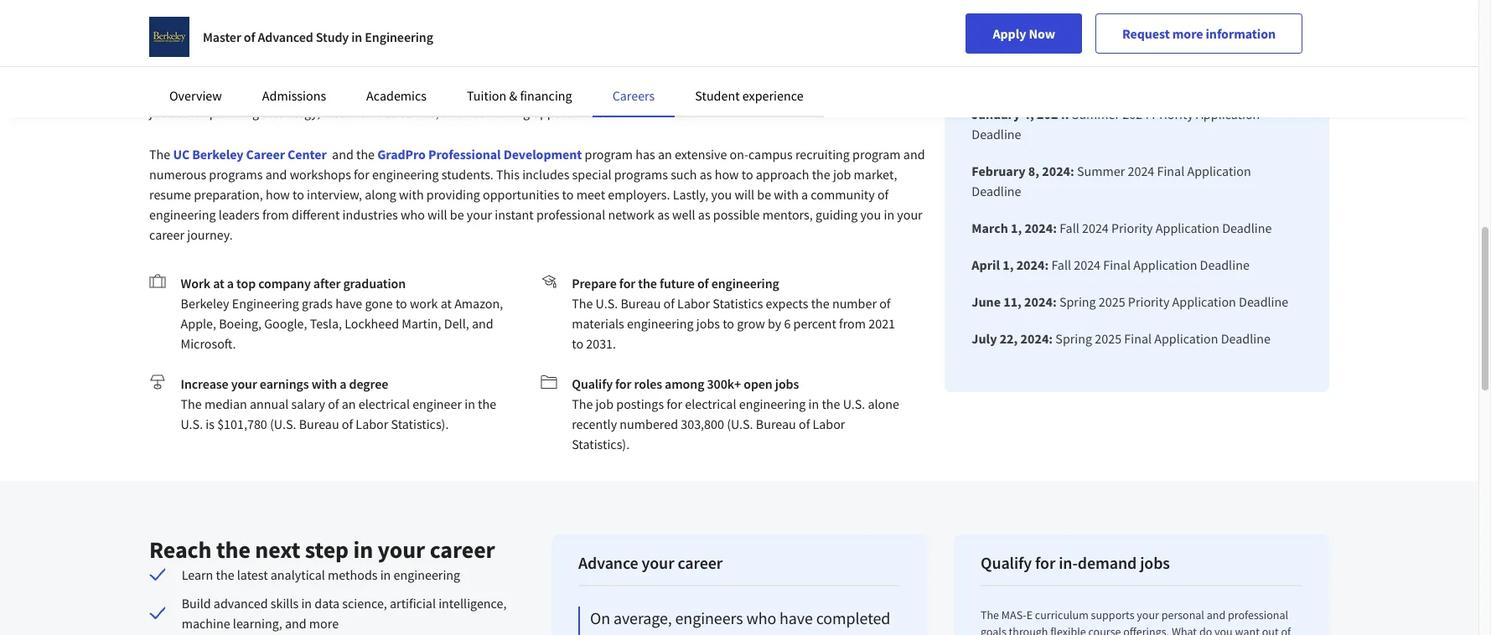 Task type: describe. For each thing, give the bounding box(es) containing it.
overview link
[[169, 87, 222, 104]]

1 horizontal spatial &
[[509, 87, 518, 104]]

labor inside qualify for roles among 300k+ open jobs the job postings for electrical engineering in the u.s. alone recently numbered 303,800 (u.s. bureau of labor statistics).
[[813, 416, 846, 433]]

google,
[[264, 315, 307, 332]]

and up environmental
[[639, 22, 660, 39]]

on-
[[730, 146, 749, 163]]

qualify for roles among 300k+ open jobs the job postings for electrical engineering in the u.s. alone recently numbered 303,800 (u.s. bureau of labor statistics).
[[572, 376, 900, 453]]

1 horizontal spatial will
[[735, 186, 755, 203]]

workshops,
[[503, 84, 568, 101]]

of inside the program has an extensive on-campus recruiting program and numerous programs and workshops for engineering students. this includes special programs such as how to approach the job market, resume preparation, how to interview, along with providing opportunities to meet employers. lastly, you will be with a community of engineering leaders from different industries who will be your instant professional network as well as possible mentors, guiding you in your career journey.
[[878, 186, 889, 203]]

note
[[1075, 32, 1101, 49]]

to left meet
[[562, 186, 574, 203]]

a inside the 'on average, engineers who have completed a master's degree program earn 20% percen'
[[590, 631, 599, 636]]

management
[[227, 42, 302, 59]]

in inside the program has an extensive on-campus recruiting program and numerous programs and workshops for engineering students. this includes special programs such as how to approach the job market, resume preparation, how to interview, along with providing opportunities to meet employers. lastly, you will be with a community of engineering leaders from different industries who will be your instant professional network as well as possible mentors, guiding you in your career journey.
[[884, 206, 895, 223]]

and down career at the left of the page
[[266, 166, 287, 183]]

spring for june 11, 2024:
[[1060, 293, 1097, 310]]

postings
[[617, 396, 664, 413]]

materials inside prepare for the future of engineering the u.s. bureau of labor statistics expects the number of materials engineering jobs to grow by 6 percent from 2021 to 2031.
[[572, 315, 625, 332]]

0 horizontal spatial can
[[202, 84, 222, 101]]

future
[[660, 275, 695, 292]]

the left gradpro
[[356, 146, 375, 163]]

curriculum
[[1035, 608, 1089, 623]]

approach
[[756, 166, 810, 183]]

2 engineer, from the left
[[531, 42, 583, 59]]

includes
[[523, 166, 570, 183]]

personal
[[1162, 608, 1205, 623]]

/cover
[[765, 84, 800, 101]]

deadline for march 1, 2024: fall  2024  priority application deadline
[[1223, 220, 1272, 236]]

0 horizontal spatial how
[[266, 186, 290, 203]]

master
[[203, 29, 241, 45]]

bureau inside increase your earnings with a degree the median annual salary of an electrical engineer in the u.s. is $101,780 (u.s. bureau of labor statistics).
[[299, 416, 339, 433]]

more inside button
[[1173, 25, 1204, 42]]

spring for july 22, 2024:
[[1056, 330, 1093, 347]]

more inside build advanced skills in data science, artificial intelligence, machine learning, and more
[[309, 615, 339, 632]]

job inside qualify for roles among 300k+ open jobs the job postings for electrical engineering in the u.s. alone recently numbered 303,800 (u.s. bureau of labor statistics).
[[596, 396, 614, 413]]

your down market,
[[898, 206, 923, 223]]

and down the consultations,
[[904, 146, 925, 163]]

such
[[671, 166, 697, 183]]

digital
[[510, 22, 546, 39]]

expect
[[225, 84, 262, 101]]

tuition
[[467, 87, 507, 104]]

application inside "summer 2024 final application deadline"
[[1188, 163, 1252, 179]]

as down extensive
[[700, 166, 712, 183]]

program up special
[[585, 146, 633, 163]]

who inside the 'on average, engineers who have completed a master's degree program earn 20% percen'
[[747, 608, 777, 629]]

center
[[288, 146, 327, 163]]

2024: for february
[[1042, 163, 1075, 179]]

labor inside prepare for the future of engineering the u.s. bureau of labor statistics expects the number of materials engineering jobs to grow by 6 percent from 2021 to 2031.
[[678, 295, 710, 312]]

0 horizontal spatial will
[[428, 206, 447, 223]]

for down among
[[667, 396, 683, 413]]

application for spring 2025 final application deadline
[[1155, 330, 1219, 347]]

want
[[1236, 625, 1260, 636]]

an inside the program has an extensive on-campus recruiting program and numerous programs and workshops for engineering students. this includes special programs such as how to approach the job market, resume preparation, how to interview, along with providing opportunities to meet employers. lastly, you will be with a community of engineering leaders from different industries who will be your instant professional network as well as possible mentors, guiding you in your career journey.
[[658, 146, 672, 163]]

an inside by studying subjects in this program like engineering leadership, digital transformation, and technology strategy, you can qualify for senior technical and management roles as an electrical engineer, materials engineer, environmental engineer, and more.
[[350, 42, 364, 59]]

0 horizontal spatial at
[[213, 275, 225, 292]]

1, for march
[[1011, 220, 1022, 236]]

statistics). inside qualify for roles among 300k+ open jobs the job postings for electrical engineering in the u.s. alone recently numbered 303,800 (u.s. bureau of labor statistics).
[[572, 436, 630, 453]]

degree inside increase your earnings with a degree the median annual salary of an electrical engineer in the u.s. is $101,780 (u.s. bureau of labor statistics).
[[349, 376, 388, 392]]

career down environmental
[[629, 84, 664, 101]]

statistics). inside increase your earnings with a degree the median annual salary of an electrical engineer in the u.s. is $101,780 (u.s. bureau of labor statistics).
[[391, 416, 449, 433]]

0 vertical spatial berkeley
[[192, 146, 244, 163]]

engineering up artificial at the left of the page
[[394, 567, 461, 584]]

in up interview
[[342, 84, 353, 101]]

application for fall  2024  priority application deadline
[[1156, 220, 1220, 236]]

berkeley inside work at a top company after graduation berkeley engineering grads have gone to work at amazon, apple, boeing, google, tesla, lockheed martin, dell, and microsoft.
[[181, 295, 229, 312]]

$101,780
[[217, 416, 267, 433]]

consultations,
[[835, 84, 915, 101]]

final for 2025
[[1125, 330, 1152, 347]]

and up workshops on the left top
[[332, 146, 354, 163]]

course
[[1089, 625, 1122, 636]]

1 programs from the left
[[209, 166, 263, 183]]

to down statistics
[[723, 315, 735, 332]]

8:59pm
[[1238, 32, 1278, 49]]

to up different
[[293, 186, 304, 203]]

the uc berkeley career center and the gradpro professional development
[[149, 146, 582, 163]]

science,
[[342, 595, 387, 612]]

u.s. inside increase your earnings with a degree the median annual salary of an electrical engineer in the u.s. is $101,780 (u.s. bureau of labor statistics).
[[181, 416, 203, 433]]

industries
[[343, 206, 398, 223]]

student experience link
[[695, 87, 804, 104]]

learning,
[[233, 615, 282, 632]]

roles inside by studying subjects in this program like engineering leadership, digital transformation, and technology strategy, you can qualify for senior technical and management roles as an electrical engineer, materials engineer, environmental engineer, and more.
[[305, 42, 332, 59]]

careers link
[[613, 87, 655, 104]]

network
[[608, 206, 655, 223]]

and inside build advanced skills in data science, artificial intelligence, machine learning, and more
[[285, 615, 307, 632]]

flexible
[[1051, 625, 1087, 636]]

in-
[[1059, 553, 1078, 574]]

6
[[784, 315, 791, 332]]

work
[[410, 295, 438, 312]]

studying
[[166, 22, 214, 39]]

demand
[[1078, 553, 1137, 574]]

1, for april
[[1003, 257, 1014, 273]]

on
[[590, 608, 610, 629]]

february 8, 2024:
[[972, 163, 1075, 179]]

:
[[1069, 32, 1072, 49]]

0 horizontal spatial be
[[450, 206, 464, 223]]

letter
[[803, 84, 833, 101]]

career up intelligence,
[[430, 535, 495, 565]]

subjects
[[217, 22, 263, 39]]

the left future
[[638, 275, 657, 292]]

jobs inside qualify for roles among 300k+ open jobs the job postings for electrical engineering in the u.s. alone recently numbered 303,800 (u.s. bureau of labor statistics).
[[776, 376, 799, 392]]

individual
[[571, 84, 626, 101]]

artificial
[[390, 595, 436, 612]]

admissions link
[[262, 87, 326, 104]]

who inside the program has an extensive on-campus recruiting program and numerous programs and workshops for engineering students. this includes special programs such as how to approach the job market, resume preparation, how to interview, along with providing opportunities to meet employers. lastly, you will be with a community of engineering leaders from different industries who will be your instant professional network as well as possible mentors, guiding you in your career journey.
[[401, 206, 425, 223]]

fall for april 1, 2024:
[[1052, 257, 1072, 273]]

20%
[[812, 631, 843, 636]]

guiding
[[816, 206, 858, 223]]

e
[[1027, 608, 1033, 623]]

and down studying at the top left of the page
[[203, 42, 225, 59]]

engineers
[[675, 608, 743, 629]]

from inside prepare for the future of engineering the u.s. bureau of labor statistics expects the number of materials engineering jobs to grow by 6 percent from 2021 to 2031.
[[839, 315, 866, 332]]

a inside the program has an extensive on-campus recruiting program and numerous programs and workshops for engineering students. this includes special programs such as how to approach the job market, resume preparation, how to interview, along with providing opportunities to meet employers. lastly, you will be with a community of engineering leaders from different industries who will be your instant professional network as well as possible mentors, guiding you in your career journey.
[[802, 186, 808, 203]]

build advanced skills in data science, artificial intelligence, machine learning, and more
[[182, 595, 507, 632]]

u.s. inside prepare for the future of engineering the u.s. bureau of labor statistics expects the number of materials engineering jobs to grow by 6 percent from 2021 to 2031.
[[596, 295, 618, 312]]

and inside /cover letter consultations, job search planning & strategy, interview assistance, and networking opportunities.
[[442, 104, 463, 121]]

and left 'more.'
[[725, 42, 747, 59]]

have inside work at a top company after graduation berkeley engineering grads have gone to work at amazon, apple, boeing, google, tesla, lockheed martin, dell, and microsoft.
[[336, 295, 362, 312]]

earn
[[778, 631, 809, 636]]

in inside build advanced skills in data science, artificial intelligence, machine learning, and more
[[301, 595, 312, 612]]

numbered
[[620, 416, 678, 433]]

as right well
[[698, 206, 711, 223]]

advance
[[579, 553, 639, 574]]

request more information
[[1123, 25, 1276, 42]]

summer for february 8, 2024:
[[1078, 163, 1126, 179]]

engineering inside work at a top company after graduation berkeley engineering grads have gone to work at amazon, apple, boeing, google, tesla, lockheed martin, dell, and microsoft.
[[232, 295, 299, 312]]

1 horizontal spatial with
[[399, 186, 424, 203]]

2 horizontal spatial with
[[774, 186, 799, 203]]

for inside prepare for the future of engineering the u.s. bureau of labor statistics expects the number of materials engineering jobs to grow by 6 percent from 2021 to 2031.
[[620, 275, 636, 292]]

1 engineer, from the left
[[421, 42, 473, 59]]

march 1, 2024: fall  2024  priority application deadline
[[972, 220, 1272, 236]]

your down providing
[[467, 206, 492, 223]]

& inside /cover letter consultations, job search planning & strategy, interview assistance, and networking opportunities.
[[262, 104, 270, 121]]

pt.
[[1281, 32, 1297, 49]]

workshops
[[290, 166, 351, 183]]

work at a top company after graduation berkeley engineering grads have gone to work at amazon, apple, boeing, google, tesla, lockheed martin, dell, and microsoft.
[[181, 275, 503, 352]]

electrical inside by studying subjects in this program like engineering leadership, digital transformation, and technology strategy, you can qualify for senior technical and management roles as an electrical engineer, materials engineer, environmental engineer, and more.
[[367, 42, 418, 59]]

2024: for january
[[1037, 106, 1070, 122]]

1 horizontal spatial engineering
[[365, 29, 433, 45]]

martin,
[[402, 315, 442, 332]]

mentors,
[[763, 206, 813, 223]]

in right methods
[[380, 567, 391, 584]]

(u.s. inside qualify for roles among 300k+ open jobs the job postings for electrical engineering in the u.s. alone recently numbered 303,800 (u.s. bureau of labor statistics).
[[727, 416, 753, 433]]

professional inside the mas-e curriculum supports your personal and professional goals through flexible course offerings. what do you want out o
[[1228, 608, 1289, 623]]

reach
[[149, 535, 212, 565]]

bureau inside prepare for the future of engineering the u.s. bureau of labor statistics expects the number of materials engineering jobs to grow by 6 percent from 2021 to 2031.
[[621, 295, 661, 312]]

to down on-
[[742, 166, 753, 183]]

2024: for july
[[1021, 330, 1053, 347]]

with inside increase your earnings with a degree the median annual salary of an electrical engineer in the u.s. is $101,780 (u.s. bureau of labor statistics).
[[312, 376, 337, 392]]

build
[[182, 595, 211, 612]]

july
[[972, 330, 997, 347]]

your inside increase your earnings with a degree the median annual salary of an electrical engineer in the u.s. is $101,780 (u.s. bureau of labor statistics).
[[231, 376, 257, 392]]

job inside /cover letter consultations, job search planning & strategy, interview assistance, and networking opportunities.
[[149, 104, 167, 121]]

specific
[[408, 84, 451, 101]]

the inside the mas-e curriculum supports your personal and professional goals through flexible course offerings. what do you want out o
[[981, 608, 1000, 623]]

deadline for july 22, 2024: spring 2025 final application deadline
[[1221, 330, 1271, 347]]

top
[[237, 275, 256, 292]]

academics
[[367, 87, 427, 104]]

from inside the program has an extensive on-campus recruiting program and numerous programs and workshops for engineering students. this includes special programs such as how to approach the job market, resume preparation, how to interview, along with providing opportunities to meet employers. lastly, you will be with a community of engineering leaders from different industries who will be your instant professional network as well as possible mentors, guiding you in your career journey.
[[262, 206, 289, 223]]

2031.
[[586, 335, 616, 352]]

labor inside increase your earnings with a degree the median annual salary of an electrical engineer in the u.s. is $101,780 (u.s. bureau of labor statistics).
[[356, 416, 388, 433]]

applications
[[1120, 32, 1189, 49]]

2025 for final
[[1095, 330, 1122, 347]]

number
[[833, 295, 877, 312]]

analytical
[[271, 567, 325, 584]]

advanced
[[258, 29, 313, 45]]

uc berkeley career center link
[[173, 146, 327, 163]]

jobs inside prepare for the future of engineering the u.s. bureau of labor statistics expects the number of materials engineering jobs to grow by 6 percent from 2021 to 2031.
[[697, 315, 720, 332]]

mas-
[[1002, 608, 1027, 623]]

the left uc
[[149, 146, 170, 163]]

your inside the mas-e curriculum supports your personal and professional goals through flexible course offerings. what do you want out o
[[1137, 608, 1160, 623]]

the up latest
[[216, 535, 251, 565]]

for left the in-
[[1036, 553, 1056, 574]]

the inside increase your earnings with a degree the median annual salary of an electrical engineer in the u.s. is $101,780 (u.s. bureau of labor statistics).
[[181, 396, 202, 413]]

2 vertical spatial at
[[441, 295, 452, 312]]

increase your earnings with a degree the median annual salary of an electrical engineer in the u.s. is $101,780 (u.s. bureau of labor statistics).
[[181, 376, 497, 433]]

experience
[[743, 87, 804, 104]]

for inside the program has an extensive on-campus recruiting program and numerous programs and workshops for engineering students. this includes special programs such as how to approach the job market, resume preparation, how to interview, along with providing opportunities to meet employers. lastly, you will be with a community of engineering leaders from different industries who will be your instant professional network as well as possible mentors, guiding you in your career journey.
[[354, 166, 370, 183]]

what
[[1172, 625, 1198, 636]]

degree inside the 'on average, engineers who have completed a master's degree program earn 20% percen'
[[664, 631, 712, 636]]

close
[[1192, 32, 1221, 49]]

engineering up journey.
[[149, 206, 216, 223]]



Task type: vqa. For each thing, say whether or not it's contained in the screenshot.
CODE
no



Task type: locate. For each thing, give the bounding box(es) containing it.
strategy,
[[729, 22, 776, 39], [273, 104, 320, 121]]

deadline for april 1, 2024: fall  2024 final application deadline
[[1200, 257, 1250, 273]]

priority
[[1152, 106, 1194, 122], [1112, 220, 1153, 236], [1129, 293, 1170, 310]]

machine
[[182, 615, 230, 632]]

1 vertical spatial materials
[[572, 315, 625, 332]]

program
[[303, 22, 351, 39], [585, 146, 633, 163], [853, 146, 901, 163], [715, 631, 775, 636]]

instant
[[495, 206, 534, 223]]

have inside the 'on average, engineers who have completed a master's degree program earn 20% percen'
[[780, 608, 813, 629]]

2025 for priority
[[1099, 293, 1126, 310]]

statistics
[[713, 295, 763, 312]]

bureau down open
[[756, 416, 796, 433]]

summer down summer 2024 priority application deadline
[[1078, 163, 1126, 179]]

electrical inside increase your earnings with a degree the median annual salary of an electrical engineer in the u.s. is $101,780 (u.s. bureau of labor statistics).
[[359, 396, 410, 413]]

303,800
[[681, 416, 724, 433]]

networking
[[466, 104, 530, 121]]

and inside work at a top company after graduation berkeley engineering grads have gone to work at amazon, apple, boeing, google, tesla, lockheed martin, dell, and microsoft.
[[472, 315, 494, 332]]

a inside increase your earnings with a degree the median annual salary of an electrical engineer in the u.s. is $101,780 (u.s. bureau of labor statistics).
[[340, 376, 347, 392]]

2024 up "summer 2024 final application deadline"
[[1123, 106, 1150, 122]]

job inside the program has an extensive on-campus recruiting program and numerous programs and workshops for engineering students. this includes special programs such as how to approach the job market, resume preparation, how to interview, along with providing opportunities to meet employers. lastly, you will be with a community of engineering leaders from different industries who will be your instant professional network as well as possible mentors, guiding you in your career journey.
[[833, 166, 851, 183]]

0 vertical spatial job
[[149, 104, 167, 121]]

0 horizontal spatial degree
[[349, 376, 388, 392]]

2 vertical spatial an
[[342, 396, 356, 413]]

the inside increase your earnings with a degree the median annual salary of an electrical engineer in the u.s. is $101,780 (u.s. bureau of labor statistics).
[[478, 396, 497, 413]]

1 horizontal spatial at
[[441, 295, 452, 312]]

the down increase
[[181, 396, 202, 413]]

in inside by studying subjects in this program like engineering leadership, digital transformation, and technology strategy, you can qualify for senior technical and management roles as an electrical engineer, materials engineer, environmental engineer, and more.
[[266, 22, 277, 39]]

as left well
[[658, 206, 670, 223]]

1 vertical spatial how
[[266, 186, 290, 203]]

&
[[509, 87, 518, 104], [262, 104, 270, 121]]

the right engineer
[[478, 396, 497, 413]]

1 vertical spatial statistics).
[[572, 436, 630, 453]]

1 horizontal spatial degree
[[664, 631, 712, 636]]

2 vertical spatial priority
[[1129, 293, 1170, 310]]

2 vertical spatial final
[[1125, 330, 1152, 347]]

the inside qualify for roles among 300k+ open jobs the job postings for electrical engineering in the u.s. alone recently numbered 303,800 (u.s. bureau of labor statistics).
[[572, 396, 593, 413]]

roles up the postings
[[634, 376, 662, 392]]

roles inside qualify for roles among 300k+ open jobs the job postings for electrical engineering in the u.s. alone recently numbered 303,800 (u.s. bureau of labor statistics).
[[634, 376, 662, 392]]

professional up want
[[1228, 608, 1289, 623]]

you inside the mas-e curriculum supports your personal and professional goals through flexible course offerings. what do you want out o
[[1215, 625, 1233, 636]]

june 11, 2024: spring 2025 priority application deadline
[[972, 293, 1289, 310]]

engineer,
[[421, 42, 473, 59], [531, 42, 583, 59], [670, 42, 722, 59]]

2024 down summer 2024 priority application deadline
[[1128, 163, 1155, 179]]

students
[[149, 84, 199, 101]]

materials down 'leadership,'
[[476, 42, 528, 59]]

1 vertical spatial degree
[[664, 631, 712, 636]]

spring right 22,
[[1056, 330, 1093, 347]]

2024: for april
[[1017, 257, 1049, 273]]

the
[[149, 146, 170, 163], [572, 295, 593, 312], [181, 396, 202, 413], [572, 396, 593, 413], [981, 608, 1000, 623]]

a up mentors,
[[802, 186, 808, 203]]

2024: for march
[[1025, 220, 1057, 236]]

employers.
[[608, 186, 670, 203]]

electrical down like
[[367, 42, 418, 59]]

2024: right 4,
[[1037, 106, 1070, 122]]

degree
[[349, 376, 388, 392], [664, 631, 712, 636]]

job up "community"
[[833, 166, 851, 183]]

2 horizontal spatial at
[[1224, 32, 1235, 49]]

1 (u.s. from the left
[[270, 416, 296, 433]]

program inside the 'on average, engineers who have completed a master's degree program earn 20% percen'
[[715, 631, 775, 636]]

participate
[[279, 84, 340, 101]]

salary
[[291, 396, 325, 413]]

0 horizontal spatial professional
[[537, 206, 606, 223]]

1 horizontal spatial roles
[[634, 376, 662, 392]]

final down march 1, 2024: fall  2024  priority application deadline
[[1104, 257, 1131, 273]]

1 vertical spatial priority
[[1112, 220, 1153, 236]]

senior
[[885, 22, 920, 39]]

1 horizontal spatial how
[[715, 166, 739, 183]]

2 horizontal spatial engineer,
[[670, 42, 722, 59]]

0 horizontal spatial who
[[401, 206, 425, 223]]

0 vertical spatial can
[[803, 22, 823, 39]]

strategy, inside /cover letter consultations, job search planning & strategy, interview assistance, and networking opportunities.
[[273, 104, 320, 121]]

engineering down open
[[739, 396, 806, 413]]

0 horizontal spatial have
[[336, 295, 362, 312]]

2024 down march 1, 2024: fall  2024  priority application deadline
[[1074, 257, 1101, 273]]

who right engineers in the bottom of the page
[[747, 608, 777, 629]]

leadership,
[[445, 22, 508, 39]]

request more information button
[[1096, 13, 1303, 54]]

prepare for the future of engineering the u.s. bureau of labor statistics expects the number of materials engineering jobs to grow by 6 percent from 2021 to 2031.
[[572, 275, 896, 352]]

you up the possible
[[712, 186, 732, 203]]

is
[[206, 416, 215, 433]]

1 horizontal spatial who
[[747, 608, 777, 629]]

2 horizontal spatial u.s.
[[843, 396, 866, 413]]

career up engineers in the bottom of the page
[[678, 553, 723, 574]]

1 horizontal spatial from
[[839, 315, 866, 332]]

do
[[1200, 625, 1213, 636]]

jobs right the demand
[[1141, 553, 1170, 574]]

0 vertical spatial 2025
[[1099, 293, 1126, 310]]

0 vertical spatial an
[[350, 42, 364, 59]]

a down on
[[590, 631, 599, 636]]

1 vertical spatial an
[[658, 146, 672, 163]]

program up market,
[[853, 146, 901, 163]]

with up salary
[[312, 376, 337, 392]]

career left journey.
[[149, 226, 185, 243]]

professional inside the program has an extensive on-campus recruiting program and numerous programs and workshops for engineering students. this includes special programs such as how to approach the job market, resume preparation, how to interview, along with providing opportunities to meet employers. lastly, you will be with a community of engineering leaders from different industries who will be your instant professional network as well as possible mentors, guiding you in your career journey.
[[537, 206, 606, 223]]

an down like
[[350, 42, 364, 59]]

0 horizontal spatial more
[[309, 615, 339, 632]]

1 vertical spatial strategy,
[[273, 104, 320, 121]]

2024 up april 1, 2024: fall  2024 final application deadline
[[1083, 220, 1109, 236]]

the mas-e curriculum supports your personal and professional goals through flexible course offerings. what do you want out o
[[981, 608, 1291, 636]]

priority down applications
[[1152, 106, 1194, 122]]

as inside by studying subjects in this program like engineering leadership, digital transformation, and technology strategy, you can qualify for senior technical and management roles as an electrical engineer, materials engineer, environmental engineer, and more.
[[335, 42, 348, 59]]

among
[[665, 376, 705, 392]]

the down prepare
[[572, 295, 593, 312]]

a left top
[[227, 275, 234, 292]]

1 vertical spatial roles
[[634, 376, 662, 392]]

1 vertical spatial who
[[747, 608, 777, 629]]

your right the advance
[[642, 553, 675, 574]]

2025 down april 1, 2024: fall  2024 final application deadline
[[1099, 293, 1126, 310]]

next
[[255, 535, 300, 565]]

final inside "summer 2024 final application deadline"
[[1158, 163, 1185, 179]]

0 horizontal spatial u.s.
[[181, 416, 203, 433]]

1 vertical spatial have
[[780, 608, 813, 629]]

jobs right open
[[776, 376, 799, 392]]

master of advanced study in engineering
[[203, 29, 433, 45]]

1 horizontal spatial can
[[803, 22, 823, 39]]

and up do
[[1207, 608, 1226, 623]]

fall up april 1, 2024: fall  2024 final application deadline
[[1060, 220, 1080, 236]]

can up planning
[[202, 84, 222, 101]]

qualify for qualify for in-demand jobs
[[981, 553, 1032, 574]]

0 horizontal spatial materials
[[476, 42, 528, 59]]

uc
[[173, 146, 190, 163]]

the down recruiting
[[812, 166, 831, 183]]

and down skills
[[285, 615, 307, 632]]

supports
[[1091, 608, 1135, 623]]

and
[[639, 22, 660, 39], [203, 42, 225, 59], [725, 42, 747, 59], [442, 104, 463, 121], [332, 146, 354, 163], [904, 146, 925, 163], [266, 166, 287, 183], [472, 315, 494, 332], [1207, 608, 1226, 623], [285, 615, 307, 632]]

1 vertical spatial final
[[1104, 257, 1131, 273]]

graduation
[[343, 275, 406, 292]]

0 vertical spatial 1,
[[1011, 220, 1022, 236]]

after
[[313, 275, 341, 292]]

to left "2031."
[[572, 335, 584, 352]]

career
[[629, 84, 664, 101], [149, 226, 185, 243], [430, 535, 495, 565], [678, 553, 723, 574]]

2024
[[1123, 106, 1150, 122], [1128, 163, 1155, 179], [1083, 220, 1109, 236], [1074, 257, 1101, 273]]

engineer, down 'leadership,'
[[421, 42, 473, 59]]

january 4, 2024:
[[972, 106, 1070, 122]]

application inside summer 2024 priority application deadline
[[1197, 106, 1261, 122]]

application for fall  2024 final application deadline
[[1134, 257, 1198, 273]]

priority for 2025
[[1129, 293, 1170, 310]]

to inside work at a top company after graduation berkeley engineering grads have gone to work at amazon, apple, boeing, google, tesla, lockheed martin, dell, and microsoft.
[[396, 295, 407, 312]]

at right "work"
[[441, 295, 452, 312]]

opportunities
[[483, 186, 560, 203]]

materials inside by studying subjects in this program like engineering leadership, digital transformation, and technology strategy, you can qualify for senior technical and management roles as an electrical engineer, materials engineer, environmental engineer, and more.
[[476, 42, 528, 59]]

1 horizontal spatial job
[[596, 396, 614, 413]]

the inside the program has an extensive on-campus recruiting program and numerous programs and workshops for engineering students. this includes special programs such as how to approach the job market, resume preparation, how to interview, along with providing opportunities to meet employers. lastly, you will be with a community of engineering leaders from different industries who will be your instant professional network as well as possible mentors, guiding you in your career journey.
[[812, 166, 831, 183]]

the inside prepare for the future of engineering the u.s. bureau of labor statistics expects the number of materials engineering jobs to grow by 6 percent from 2021 to 2031.
[[572, 295, 593, 312]]

resume inside the program has an extensive on-campus recruiting program and numerous programs and workshops for engineering students. this includes special programs such as how to approach the job market, resume preparation, how to interview, along with providing opportunities to meet employers. lastly, you will be with a community of engineering leaders from different industries who will be your instant professional network as well as possible mentors, guiding you in your career journey.
[[149, 186, 191, 203]]

engineering
[[365, 29, 433, 45], [232, 295, 299, 312]]

0 vertical spatial summer
[[1072, 106, 1120, 122]]

0 horizontal spatial engineering
[[232, 295, 299, 312]]

overview
[[169, 87, 222, 104]]

0 vertical spatial at
[[1224, 32, 1235, 49]]

grads
[[302, 295, 333, 312]]

student
[[695, 87, 740, 104]]

engineering down gradpro
[[372, 166, 439, 183]]

0 vertical spatial qualify
[[572, 376, 613, 392]]

engineering inside qualify for roles among 300k+ open jobs the job postings for electrical engineering in the u.s. alone recently numbered 303,800 (u.s. bureau of labor statistics).
[[739, 396, 806, 413]]

the up percent
[[811, 295, 830, 312]]

gradpro professional development link
[[378, 146, 582, 163]]

1 vertical spatial resume
[[149, 186, 191, 203]]

priority inside summer 2024 priority application deadline
[[1152, 106, 1194, 122]]

important dates : note all applications close at 8:59pm pt.
[[972, 32, 1297, 49]]

1 vertical spatial 1,
[[1003, 257, 1014, 273]]

/cover letter consultations, job search planning & strategy, interview assistance, and networking opportunities.
[[149, 84, 915, 121]]

students.
[[442, 166, 494, 183]]

0 horizontal spatial jobs
[[697, 315, 720, 332]]

qualify for qualify for roles among 300k+ open jobs the job postings for electrical engineering in the u.s. alone recently numbered 303,800 (u.s. bureau of labor statistics).
[[572, 376, 613, 392]]

0 vertical spatial u.s.
[[596, 295, 618, 312]]

an right has
[[658, 146, 672, 163]]

from right the leaders
[[262, 206, 289, 223]]

1 horizontal spatial strategy,
[[729, 22, 776, 39]]

1 vertical spatial be
[[450, 206, 464, 223]]

1 horizontal spatial professional
[[1228, 608, 1289, 623]]

with right along
[[399, 186, 424, 203]]

engineering down company
[[232, 295, 299, 312]]

0 vertical spatial spring
[[1060, 293, 1097, 310]]

your up artificial at the left of the page
[[378, 535, 425, 565]]

(u.s. down annual
[[270, 416, 296, 433]]

electrical inside qualify for roles among 300k+ open jobs the job postings for electrical engineering in the u.s. alone recently numbered 303,800 (u.s. bureau of labor statistics).
[[685, 396, 737, 413]]

alone
[[868, 396, 900, 413]]

in up methods
[[353, 535, 373, 565]]

can
[[803, 22, 823, 39], [202, 84, 222, 101]]

2 vertical spatial u.s.
[[181, 416, 203, 433]]

materials up "2031."
[[572, 315, 625, 332]]

the inside qualify for roles among 300k+ open jobs the job postings for electrical engineering in the u.s. alone recently numbered 303,800 (u.s. bureau of labor statistics).
[[822, 396, 841, 413]]

priority for 2024
[[1112, 220, 1153, 236]]

0 vertical spatial professional
[[537, 206, 606, 223]]

0 horizontal spatial statistics).
[[391, 416, 449, 433]]

2 (u.s. from the left
[[727, 416, 753, 433]]

in left the alone
[[809, 396, 819, 413]]

0 vertical spatial fall
[[1060, 220, 1080, 236]]

2024 inside "summer 2024 final application deadline"
[[1128, 163, 1155, 179]]

1 vertical spatial fall
[[1052, 257, 1072, 273]]

1 vertical spatial qualify
[[981, 553, 1032, 574]]

0 horizontal spatial strategy,
[[273, 104, 320, 121]]

1 horizontal spatial programs
[[614, 166, 668, 183]]

(u.s. inside increase your earnings with a degree the median annual salary of an electrical engineer in the u.s. is $101,780 (u.s. bureau of labor statistics).
[[270, 416, 296, 433]]

qualify up mas-
[[981, 553, 1032, 574]]

2 horizontal spatial job
[[833, 166, 851, 183]]

0 vertical spatial degree
[[349, 376, 388, 392]]

program inside by studying subjects in this program like engineering leadership, digital transformation, and technology strategy, you can qualify for senior technical and management roles as an electrical engineer, materials engineer, environmental engineer, and more.
[[303, 22, 351, 39]]

career inside the program has an extensive on-campus recruiting program and numerous programs and workshops for engineering students. this includes special programs such as how to approach the job market, resume preparation, how to interview, along with providing opportunities to meet employers. lastly, you will be with a community of engineering leaders from different industries who will be your instant professional network as well as possible mentors, guiding you in your career journey.
[[149, 226, 185, 243]]

0 horizontal spatial bureau
[[299, 416, 339, 433]]

july 22, 2024: spring 2025 final application deadline
[[972, 330, 1271, 347]]

1 horizontal spatial be
[[757, 186, 772, 203]]

engineer, down digital
[[531, 42, 583, 59]]

and down students can expect to participate in program-specific targeted workshops, individual career coaching, resume
[[442, 104, 463, 121]]

professional down meet
[[537, 206, 606, 223]]

by
[[149, 22, 163, 39]]

for inside by studying subjects in this program like engineering leadership, digital transformation, and technology strategy, you can qualify for senior technical and management roles as an electrical engineer, materials engineer, environmental engineer, and more.
[[866, 22, 882, 39]]

for up the postings
[[616, 376, 632, 392]]

0 horizontal spatial qualify
[[572, 376, 613, 392]]

can inside by studying subjects in this program like engineering leadership, digital transformation, and technology strategy, you can qualify for senior technical and management roles as an electrical engineer, materials engineer, environmental engineer, and more.
[[803, 22, 823, 39]]

summer right 4,
[[1072, 106, 1120, 122]]

1 horizontal spatial bureau
[[621, 295, 661, 312]]

completed
[[817, 608, 891, 629]]

uc berkeley college of engineering logo image
[[149, 17, 190, 57]]

2024: right 22,
[[1021, 330, 1053, 347]]

0 vertical spatial statistics).
[[391, 416, 449, 433]]

by
[[768, 315, 782, 332]]

0 vertical spatial be
[[757, 186, 772, 203]]

0 vertical spatial final
[[1158, 163, 1185, 179]]

2 horizontal spatial jobs
[[1141, 553, 1170, 574]]

boeing,
[[219, 315, 262, 332]]

be down approach
[[757, 186, 772, 203]]

0 vertical spatial will
[[735, 186, 755, 203]]

you inside by studying subjects in this program like engineering leadership, digital transformation, and technology strategy, you can qualify for senior technical and management roles as an electrical engineer, materials engineer, environmental engineer, and more.
[[779, 22, 800, 39]]

goals
[[981, 625, 1007, 636]]

how down on-
[[715, 166, 739, 183]]

summer inside summer 2024 priority application deadline
[[1072, 106, 1120, 122]]

more
[[1173, 25, 1204, 42], [309, 615, 339, 632]]

berkeley right uc
[[192, 146, 244, 163]]

qualify up recently
[[572, 376, 613, 392]]

1 vertical spatial spring
[[1056, 330, 1093, 347]]

deadline inside summer 2024 priority application deadline
[[972, 126, 1022, 143]]

2024: up 11,
[[1017, 257, 1049, 273]]

dell,
[[444, 315, 469, 332]]

0 horizontal spatial labor
[[356, 416, 388, 433]]

2 horizontal spatial bureau
[[756, 416, 796, 433]]

bureau inside qualify for roles among 300k+ open jobs the job postings for electrical engineering in the u.s. alone recently numbered 303,800 (u.s. bureau of labor statistics).
[[756, 416, 796, 433]]

in right study
[[352, 29, 362, 45]]

targeted
[[453, 84, 500, 101]]

job down students
[[149, 104, 167, 121]]

financing
[[520, 87, 572, 104]]

different
[[292, 206, 340, 223]]

u.s. inside qualify for roles among 300k+ open jobs the job postings for electrical engineering in the u.s. alone recently numbered 303,800 (u.s. bureau of labor statistics).
[[843, 396, 866, 413]]

with up mentors,
[[774, 186, 799, 203]]

for down 'the uc berkeley career center and the gradpro professional development'
[[354, 166, 370, 183]]

2024 inside summer 2024 priority application deadline
[[1123, 106, 1150, 122]]

earnings
[[260, 376, 309, 392]]

0 horizontal spatial engineer,
[[421, 42, 473, 59]]

engineering up statistics
[[712, 275, 780, 292]]

march
[[972, 220, 1009, 236]]

2 horizontal spatial labor
[[813, 416, 846, 433]]

market,
[[854, 166, 898, 183]]

more down data
[[309, 615, 339, 632]]

community
[[811, 186, 875, 203]]

1 horizontal spatial jobs
[[776, 376, 799, 392]]

data
[[315, 595, 340, 612]]

fall down march 1, 2024: fall  2024  priority application deadline
[[1052, 257, 1072, 273]]

qualify
[[825, 22, 864, 39]]

deadline inside "summer 2024 final application deadline"
[[972, 183, 1022, 200]]

dates
[[1036, 32, 1069, 49]]

in inside increase your earnings with a degree the median annual salary of an electrical engineer in the u.s. is $101,780 (u.s. bureau of labor statistics).
[[465, 396, 475, 413]]

strategy, inside by studying subjects in this program like engineering leadership, digital transformation, and technology strategy, you can qualify for senior technical and management roles as an electrical engineer, materials engineer, environmental engineer, and more.
[[729, 22, 776, 39]]

through
[[1009, 625, 1049, 636]]

from
[[262, 206, 289, 223], [839, 315, 866, 332]]

campus
[[749, 146, 793, 163]]

1 vertical spatial more
[[309, 615, 339, 632]]

final for 2024
[[1104, 257, 1131, 273]]

0 vertical spatial resume
[[724, 84, 765, 101]]

intelligence,
[[439, 595, 507, 612]]

an inside increase your earnings with a degree the median annual salary of an electrical engineer in the u.s. is $101,780 (u.s. bureau of labor statistics).
[[342, 396, 356, 413]]

0 vertical spatial jobs
[[697, 315, 720, 332]]

2 vertical spatial job
[[596, 396, 614, 413]]

summer 2024 priority application deadline
[[972, 106, 1261, 143]]

of inside qualify for roles among 300k+ open jobs the job postings for electrical engineering in the u.s. alone recently numbered 303,800 (u.s. bureau of labor statistics).
[[799, 416, 810, 433]]

april 1, 2024: fall  2024 final application deadline
[[972, 257, 1250, 273]]

2 vertical spatial jobs
[[1141, 553, 1170, 574]]

priority up july 22, 2024: spring 2025 final application deadline
[[1129, 293, 1170, 310]]

engineering inside by studying subjects in this program like engineering leadership, digital transformation, and technology strategy, you can qualify for senior technical and management roles as an electrical engineer, materials engineer, environmental engineer, and more.
[[376, 22, 443, 39]]

a inside work at a top company after graduation berkeley engineering grads have gone to work at amazon, apple, boeing, google, tesla, lockheed martin, dell, and microsoft.
[[227, 275, 234, 292]]

be down providing
[[450, 206, 464, 223]]

0 horizontal spatial job
[[149, 104, 167, 121]]

meet
[[577, 186, 605, 203]]

u.s. down prepare
[[596, 295, 618, 312]]

qualify inside qualify for roles among 300k+ open jobs the job postings for electrical engineering in the u.s. alone recently numbered 303,800 (u.s. bureau of labor statistics).
[[572, 376, 613, 392]]

numerous
[[149, 166, 206, 183]]

2024: for june
[[1025, 293, 1057, 310]]

special
[[572, 166, 612, 183]]

application for spring 2025 priority application deadline
[[1173, 293, 1237, 310]]

engineering down future
[[627, 315, 694, 332]]

0 vertical spatial have
[[336, 295, 362, 312]]

in inside qualify for roles among 300k+ open jobs the job postings for electrical engineering in the u.s. alone recently numbered 303,800 (u.s. bureau of labor statistics).
[[809, 396, 819, 413]]

have down after
[[336, 295, 362, 312]]

summer inside "summer 2024 final application deadline"
[[1078, 163, 1126, 179]]

and inside the mas-e curriculum supports your personal and professional goals through flexible course offerings. what do you want out o
[[1207, 608, 1226, 623]]

1 vertical spatial berkeley
[[181, 295, 229, 312]]

programs up 'preparation,'
[[209, 166, 263, 183]]

1 vertical spatial from
[[839, 315, 866, 332]]

programs
[[209, 166, 263, 183], [614, 166, 668, 183]]

will down providing
[[428, 206, 447, 223]]

1, right the march at the top right of page
[[1011, 220, 1022, 236]]

planning
[[209, 104, 259, 121]]

0 vertical spatial materials
[[476, 42, 528, 59]]

company
[[258, 275, 311, 292]]

you right guiding on the right of page
[[861, 206, 882, 223]]

to right expect
[[265, 84, 276, 101]]

1 horizontal spatial engineer,
[[531, 42, 583, 59]]

2 programs from the left
[[614, 166, 668, 183]]

1 vertical spatial professional
[[1228, 608, 1289, 623]]

3 engineer, from the left
[[670, 42, 722, 59]]

fall
[[1060, 220, 1080, 236], [1052, 257, 1072, 273]]

jobs down statistics
[[697, 315, 720, 332]]

1 vertical spatial at
[[213, 275, 225, 292]]

will up the possible
[[735, 186, 755, 203]]

program-
[[356, 84, 408, 101]]

for right prepare
[[620, 275, 636, 292]]

have
[[336, 295, 362, 312], [780, 608, 813, 629]]

transformation,
[[548, 22, 636, 39]]

electrical up 303,800
[[685, 396, 737, 413]]

0 vertical spatial more
[[1173, 25, 1204, 42]]

in left this
[[266, 22, 277, 39]]

for left 'senior'
[[866, 22, 882, 39]]

fall for march 1, 2024:
[[1060, 220, 1080, 236]]

1 vertical spatial can
[[202, 84, 222, 101]]

deadline for june 11, 2024: spring 2025 priority application deadline
[[1239, 293, 1289, 310]]

summer for january 4, 2024:
[[1072, 106, 1120, 122]]

2025 down june 11, 2024: spring 2025 priority application deadline
[[1095, 330, 1122, 347]]

a right earnings
[[340, 376, 347, 392]]

1 horizontal spatial labor
[[678, 295, 710, 312]]

1 horizontal spatial materials
[[572, 315, 625, 332]]

0 vertical spatial priority
[[1152, 106, 1194, 122]]

the left latest
[[216, 567, 234, 584]]

bureau down salary
[[299, 416, 339, 433]]



